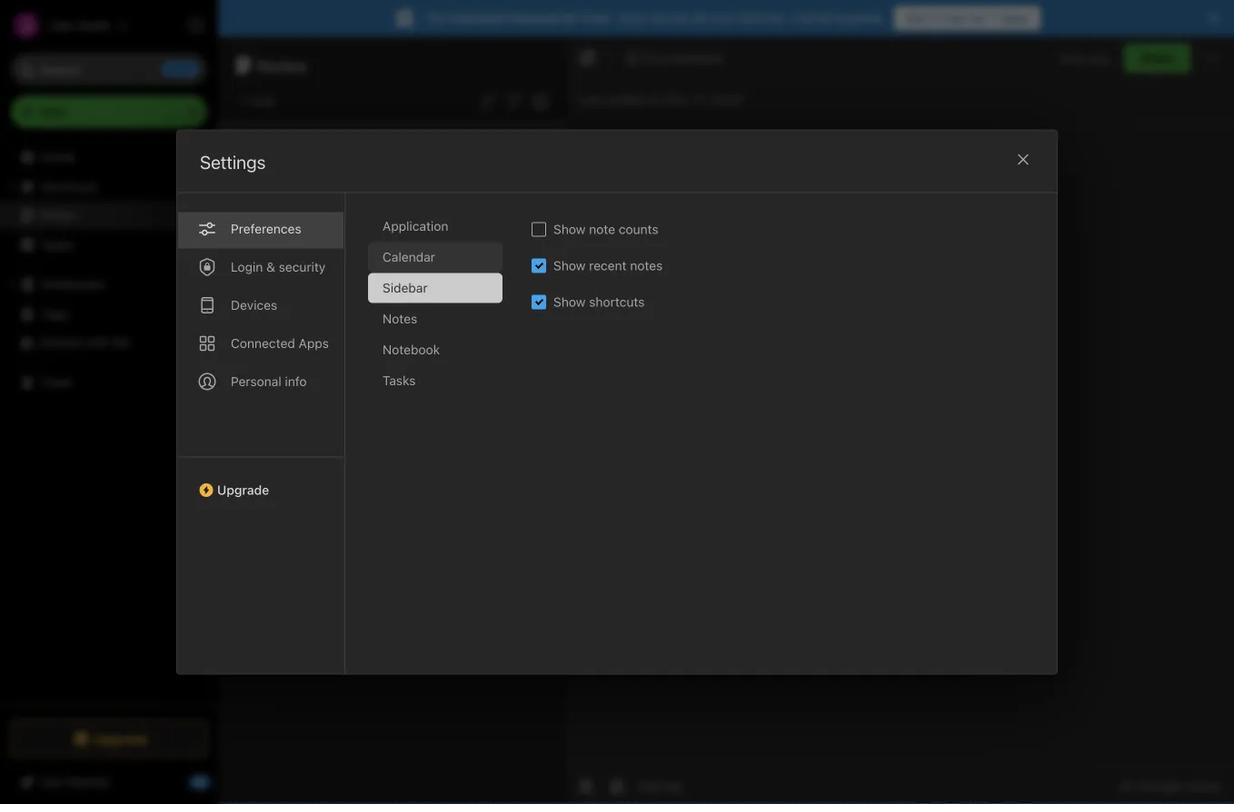 Task type: vqa. For each thing, say whether or not it's contained in the screenshot.
to
no



Task type: describe. For each thing, give the bounding box(es) containing it.
notes
[[630, 258, 663, 273]]

shortcuts
[[41, 179, 98, 194]]

1 horizontal spatial personal
[[507, 10, 559, 25]]

you
[[1090, 51, 1110, 65]]

free
[[942, 10, 967, 25]]

changes
[[1138, 780, 1185, 793]]

settings inside tooltip
[[229, 18, 276, 32]]

with
[[85, 335, 110, 350]]

on
[[648, 92, 663, 107]]

your
[[710, 10, 736, 25]]

first notebook
[[643, 51, 724, 65]]

tasks inside tab
[[383, 373, 416, 388]]

cancel
[[792, 10, 832, 25]]

days
[[1001, 10, 1030, 25]]

personal inside tab list
[[231, 374, 282, 389]]

application tab
[[368, 211, 503, 241]]

upgrade for upgrade popup button to the bottom
[[94, 732, 148, 747]]

preferences
[[231, 221, 301, 236]]

counts
[[619, 222, 659, 237]]

sidebar tab
[[368, 273, 503, 303]]

a
[[242, 198, 248, 210]]

share button
[[1125, 44, 1191, 73]]

home
[[40, 150, 75, 165]]

new
[[40, 104, 66, 119]]

tasks tab
[[368, 366, 503, 396]]

Show note counts checkbox
[[532, 222, 546, 237]]

1 vertical spatial upgrade button
[[11, 721, 207, 757]]

a few minutes ago
[[242, 198, 335, 210]]

all
[[1121, 780, 1135, 793]]

expand notebooks image
[[5, 277, 19, 292]]

get it free for 7 days
[[906, 10, 1030, 25]]

few
[[251, 198, 269, 210]]

untitled
[[242, 140, 290, 155]]

note for 1
[[249, 93, 275, 108]]

sync
[[619, 10, 648, 25]]

notes link
[[0, 201, 217, 230]]

try evernote personal for free: sync across all your devices. cancel anytime.
[[427, 10, 886, 25]]

notes inside notes link
[[40, 208, 75, 223]]

it
[[931, 10, 939, 25]]

show for show note counts
[[554, 222, 586, 237]]

shortcuts button
[[0, 172, 217, 201]]

shared
[[40, 335, 82, 350]]

add tag image
[[606, 776, 628, 797]]

Note Editor text field
[[565, 124, 1235, 767]]

share
[[1140, 50, 1176, 65]]

new button
[[11, 95, 207, 128]]

shared with me
[[40, 335, 131, 350]]

Show recent notes checkbox
[[532, 259, 546, 273]]

evernote
[[450, 10, 503, 25]]

only
[[1062, 51, 1087, 65]]

recent
[[589, 258, 627, 273]]

get it free for 7 days button
[[895, 6, 1041, 30]]

minutes
[[272, 198, 313, 210]]

last edited on nov 17, 2023
[[579, 92, 742, 107]]

connected
[[231, 336, 295, 351]]

7
[[991, 10, 998, 25]]

across
[[652, 10, 690, 25]]

edited
[[608, 92, 645, 107]]

show for show recent notes
[[554, 258, 586, 273]]

2023
[[711, 92, 742, 107]]

settings tooltip
[[202, 7, 291, 43]]

only you
[[1062, 51, 1110, 65]]

note window element
[[565, 36, 1235, 805]]

expand note image
[[577, 47, 599, 69]]

application
[[383, 219, 449, 234]]

me
[[113, 335, 131, 350]]

devices
[[231, 298, 277, 313]]

tab list for show note counts
[[368, 211, 517, 674]]

calendar tab
[[368, 242, 503, 272]]

last
[[579, 92, 604, 107]]

tasks button
[[0, 230, 217, 259]]

login
[[231, 260, 263, 275]]

Show shortcuts checkbox
[[532, 295, 546, 310]]



Task type: locate. For each thing, give the bounding box(es) containing it.
home link
[[0, 143, 218, 172]]

notebook down notes tab
[[383, 342, 440, 357]]

1
[[240, 93, 246, 108]]

None search field
[[24, 53, 195, 85]]

calendar
[[383, 250, 435, 265]]

0 vertical spatial tasks
[[40, 237, 73, 252]]

try
[[427, 10, 447, 25]]

1 horizontal spatial tab list
[[368, 211, 517, 674]]

for inside button
[[970, 10, 987, 25]]

shared with me link
[[0, 328, 217, 357]]

0 horizontal spatial tasks
[[40, 237, 73, 252]]

close image
[[1013, 149, 1035, 170]]

free:
[[582, 10, 613, 25]]

0 vertical spatial show
[[554, 222, 586, 237]]

1 vertical spatial personal
[[231, 374, 282, 389]]

2 for from the left
[[970, 10, 987, 25]]

1 for from the left
[[562, 10, 579, 25]]

for left free:
[[562, 10, 579, 25]]

2 vertical spatial show
[[554, 295, 586, 310]]

personal right evernote
[[507, 10, 559, 25]]

2 horizontal spatial notes
[[383, 311, 418, 326]]

0 vertical spatial upgrade button
[[177, 457, 345, 505]]

1 vertical spatial settings
[[200, 151, 266, 173]]

notes inside notes tab
[[383, 311, 418, 326]]

settings
[[229, 18, 276, 32], [200, 151, 266, 173]]

upgrade button
[[177, 457, 345, 505], [11, 721, 207, 757]]

upgrade for top upgrade popup button
[[217, 483, 269, 498]]

1 horizontal spatial note
[[589, 222, 616, 237]]

0 vertical spatial settings
[[229, 18, 276, 32]]

note for show
[[589, 222, 616, 237]]

1 horizontal spatial for
[[970, 10, 987, 25]]

2 vertical spatial notes
[[383, 311, 418, 326]]

notebooks link
[[0, 270, 217, 299]]

connected apps
[[231, 336, 329, 351]]

0 vertical spatial upgrade
[[217, 483, 269, 498]]

trash link
[[0, 368, 217, 397]]

trash
[[40, 375, 72, 390]]

tasks
[[40, 237, 73, 252], [383, 373, 416, 388]]

0 horizontal spatial personal
[[231, 374, 282, 389]]

notebook down all at the top right of the page
[[670, 51, 724, 65]]

tasks down notebook tab
[[383, 373, 416, 388]]

1 vertical spatial notebook
[[383, 342, 440, 357]]

1 note
[[240, 93, 275, 108]]

show right show shortcuts checkbox
[[554, 295, 586, 310]]

show recent notes
[[554, 258, 663, 273]]

notebook
[[670, 51, 724, 65], [383, 342, 440, 357]]

0 vertical spatial personal
[[507, 10, 559, 25]]

personal down "connected" at the top left
[[231, 374, 282, 389]]

0 vertical spatial notes
[[257, 55, 307, 76]]

show for show shortcuts
[[554, 295, 586, 310]]

2 show from the top
[[554, 258, 586, 273]]

tags
[[41, 306, 69, 321]]

tab list containing preferences
[[177, 193, 345, 674]]

1 vertical spatial note
[[589, 222, 616, 237]]

show shortcuts
[[554, 295, 645, 310]]

sidebar
[[383, 280, 428, 295]]

get
[[906, 10, 927, 25]]

0 horizontal spatial upgrade
[[94, 732, 148, 747]]

apps
[[299, 336, 329, 351]]

0 horizontal spatial notes
[[40, 208, 75, 223]]

tree
[[0, 143, 218, 705]]

upgrade
[[217, 483, 269, 498], [94, 732, 148, 747]]

notes down sidebar
[[383, 311, 418, 326]]

0 vertical spatial note
[[249, 93, 275, 108]]

for
[[562, 10, 579, 25], [970, 10, 987, 25]]

tab list containing application
[[368, 211, 517, 674]]

1 show from the top
[[554, 222, 586, 237]]

login & security
[[231, 260, 326, 275]]

ago
[[316, 198, 335, 210]]

show
[[554, 222, 586, 237], [554, 258, 586, 273], [554, 295, 586, 310]]

tags button
[[0, 299, 217, 328]]

0 horizontal spatial notebook
[[383, 342, 440, 357]]

show note counts
[[554, 222, 659, 237]]

note right the 1
[[249, 93, 275, 108]]

all changes saved
[[1121, 780, 1220, 793]]

show right show recent notes option
[[554, 258, 586, 273]]

nov
[[666, 92, 689, 107]]

17,
[[693, 92, 708, 107]]

&
[[266, 260, 275, 275]]

add a reminder image
[[576, 776, 597, 797]]

notes down shortcuts at the left top of page
[[40, 208, 75, 223]]

notebook tab
[[368, 335, 503, 365]]

notebooks
[[41, 277, 105, 292]]

Search text field
[[24, 53, 195, 85]]

0 horizontal spatial tab list
[[177, 193, 345, 674]]

note left counts
[[589, 222, 616, 237]]

security
[[279, 260, 326, 275]]

personal
[[507, 10, 559, 25], [231, 374, 282, 389]]

1 vertical spatial notes
[[40, 208, 75, 223]]

personal info
[[231, 374, 307, 389]]

first notebook button
[[620, 45, 730, 71]]

1 horizontal spatial notes
[[257, 55, 307, 76]]

1 vertical spatial tasks
[[383, 373, 416, 388]]

notebook inside tab
[[383, 342, 440, 357]]

1 vertical spatial upgrade
[[94, 732, 148, 747]]

notes
[[257, 55, 307, 76], [40, 208, 75, 223], [383, 311, 418, 326]]

notes tab
[[368, 304, 503, 334]]

saved
[[1188, 780, 1220, 793]]

show right show note counts checkbox on the top left of the page
[[554, 222, 586, 237]]

info
[[285, 374, 307, 389]]

note
[[249, 93, 275, 108], [589, 222, 616, 237]]

notes up 1 note
[[257, 55, 307, 76]]

1 horizontal spatial tasks
[[383, 373, 416, 388]]

1 horizontal spatial notebook
[[670, 51, 724, 65]]

0 horizontal spatial note
[[249, 93, 275, 108]]

tree containing home
[[0, 143, 218, 705]]

tasks inside button
[[40, 237, 73, 252]]

shortcuts
[[589, 295, 645, 310]]

3 show from the top
[[554, 295, 586, 310]]

for for free:
[[562, 10, 579, 25]]

0 vertical spatial notebook
[[670, 51, 724, 65]]

for for 7
[[970, 10, 987, 25]]

settings image
[[185, 15, 207, 36]]

notebook inside button
[[670, 51, 724, 65]]

tab list for calendar
[[177, 193, 345, 674]]

tasks up notebooks
[[40, 237, 73, 252]]

1 horizontal spatial upgrade
[[217, 483, 269, 498]]

settings right settings icon
[[229, 18, 276, 32]]

tab list
[[177, 193, 345, 674], [368, 211, 517, 674]]

first
[[643, 51, 667, 65]]

anytime.
[[836, 10, 886, 25]]

settings up a
[[200, 151, 266, 173]]

0 horizontal spatial for
[[562, 10, 579, 25]]

devices.
[[740, 10, 789, 25]]

for left 7
[[970, 10, 987, 25]]

1 vertical spatial show
[[554, 258, 586, 273]]

all
[[694, 10, 707, 25]]



